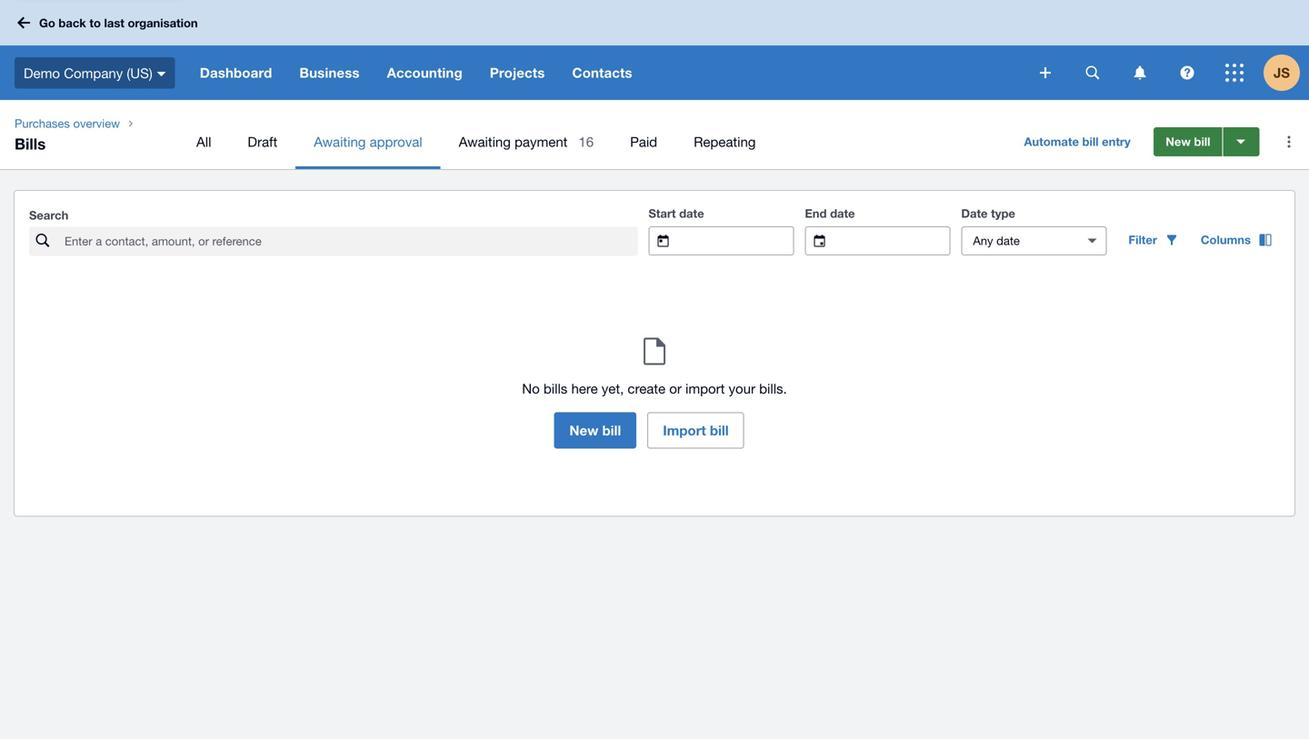 Task type: locate. For each thing, give the bounding box(es) containing it.
yet,
[[602, 381, 624, 397]]

1 vertical spatial new bill button
[[554, 412, 637, 449]]

menu
[[178, 115, 999, 169]]

0 vertical spatial new bill button
[[1154, 127, 1223, 156]]

0 horizontal spatial new bill
[[570, 422, 621, 439]]

0 vertical spatial new
[[1166, 135, 1191, 149]]

import bill
[[663, 422, 729, 439]]

business
[[300, 65, 360, 81]]

1 horizontal spatial svg image
[[157, 72, 166, 76]]

payment
[[515, 134, 568, 150]]

date for start date
[[679, 206, 704, 221]]

awaiting left payment
[[459, 134, 511, 150]]

start date
[[649, 206, 704, 221]]

go back to last organisation
[[39, 16, 198, 30]]

new
[[1166, 135, 1191, 149], [570, 422, 599, 439]]

new down here
[[570, 422, 599, 439]]

to
[[89, 16, 101, 30]]

date right end
[[830, 206, 855, 221]]

1 date from the left
[[679, 206, 704, 221]]

0 horizontal spatial awaiting
[[314, 134, 366, 150]]

(us)
[[127, 65, 153, 81]]

new bill button
[[1154, 127, 1223, 156], [554, 412, 637, 449]]

repeating
[[694, 134, 756, 150]]

bill right "entry" at the right of the page
[[1195, 135, 1211, 149]]

Date type field
[[962, 227, 1073, 255]]

new bill button down here
[[554, 412, 637, 449]]

svg image
[[17, 17, 30, 29], [1181, 66, 1195, 80], [157, 72, 166, 76]]

bill inside button
[[710, 422, 729, 439]]

date
[[962, 206, 988, 221]]

1 awaiting from the left
[[314, 134, 366, 150]]

bill for new bill button inside the the "bills" navigation
[[1195, 135, 1211, 149]]

bills.
[[759, 381, 787, 397]]

1 horizontal spatial new bill button
[[1154, 127, 1223, 156]]

automate
[[1024, 135, 1079, 149]]

awaiting
[[314, 134, 366, 150], [459, 134, 511, 150]]

new inside the "bills" navigation
[[1166, 135, 1191, 149]]

dashboard
[[200, 65, 272, 81]]

bill for the bottom new bill button
[[602, 422, 621, 439]]

awaiting left approval on the left
[[314, 134, 366, 150]]

1 vertical spatial new
[[570, 422, 599, 439]]

go back to last organisation link
[[11, 7, 209, 39]]

1 horizontal spatial new
[[1166, 135, 1191, 149]]

repeating link
[[676, 115, 774, 169]]

0 horizontal spatial svg image
[[17, 17, 30, 29]]

2 awaiting from the left
[[459, 134, 511, 150]]

banner
[[0, 0, 1310, 100]]

bills
[[15, 135, 46, 153]]

company
[[64, 65, 123, 81]]

svg image inside demo company (us) "popup button"
[[157, 72, 166, 76]]

bill for import bill button
[[710, 422, 729, 439]]

entry
[[1102, 135, 1131, 149]]

bill left "entry" at the right of the page
[[1083, 135, 1099, 149]]

1 horizontal spatial awaiting
[[459, 134, 511, 150]]

back
[[59, 16, 86, 30]]

new bill button inside the "bills" navigation
[[1154, 127, 1223, 156]]

0 horizontal spatial new
[[570, 422, 599, 439]]

bills
[[544, 381, 568, 397]]

0 horizontal spatial new bill button
[[554, 412, 637, 449]]

1 horizontal spatial date
[[830, 206, 855, 221]]

0 vertical spatial new bill
[[1166, 135, 1211, 149]]

columns
[[1201, 233, 1251, 247]]

accounting button
[[373, 45, 476, 100]]

svg image
[[1226, 64, 1244, 82], [1086, 66, 1100, 80], [1134, 66, 1146, 80], [1040, 67, 1051, 78]]

no
[[522, 381, 540, 397]]

menu containing all
[[178, 115, 999, 169]]

dashboard link
[[186, 45, 286, 100]]

bill right the import
[[710, 422, 729, 439]]

date right start
[[679, 206, 704, 221]]

16
[[579, 134, 594, 150]]

date for end date
[[830, 206, 855, 221]]

bill down yet,
[[602, 422, 621, 439]]

bill
[[1083, 135, 1099, 149], [1195, 135, 1211, 149], [602, 422, 621, 439], [710, 422, 729, 439]]

0 horizontal spatial date
[[679, 206, 704, 221]]

new bill right "entry" at the right of the page
[[1166, 135, 1211, 149]]

contacts button
[[559, 45, 646, 100]]

new for the bottom new bill button
[[570, 422, 599, 439]]

awaiting inside awaiting approval link
[[314, 134, 366, 150]]

import
[[686, 381, 725, 397]]

date
[[679, 206, 704, 221], [830, 206, 855, 221]]

create
[[628, 381, 666, 397]]

overflow menu image
[[1271, 124, 1308, 160]]

2 date from the left
[[830, 206, 855, 221]]

new bill
[[1166, 135, 1211, 149], [570, 422, 621, 439]]

1 horizontal spatial new bill
[[1166, 135, 1211, 149]]

projects
[[490, 65, 545, 81]]

new bill down here
[[570, 422, 621, 439]]

bill inside popup button
[[1083, 135, 1099, 149]]

svg image inside go back to last organisation link
[[17, 17, 30, 29]]

js
[[1274, 65, 1290, 81]]

new bill button right "entry" at the right of the page
[[1154, 127, 1223, 156]]

2 horizontal spatial svg image
[[1181, 66, 1195, 80]]

new right "entry" at the right of the page
[[1166, 135, 1191, 149]]



Task type: describe. For each thing, give the bounding box(es) containing it.
banner containing dashboard
[[0, 0, 1310, 100]]

automate bill entry
[[1024, 135, 1131, 149]]

all
[[196, 134, 211, 150]]

new for new bill button inside the the "bills" navigation
[[1166, 135, 1191, 149]]

import
[[663, 422, 706, 439]]

here
[[572, 381, 598, 397]]

end date
[[805, 206, 855, 221]]

projects button
[[476, 45, 559, 100]]

automate bill entry button
[[1014, 127, 1142, 156]]

date type
[[962, 206, 1016, 221]]

no bills here yet, create or import your bills.
[[522, 381, 787, 397]]

import bill button
[[648, 412, 744, 449]]

search
[[29, 208, 69, 222]]

menu inside the "bills" navigation
[[178, 115, 999, 169]]

paid link
[[612, 115, 676, 169]]

awaiting approval link
[[296, 115, 441, 169]]

End date field
[[840, 227, 950, 255]]

paid
[[630, 134, 658, 150]]

business button
[[286, 45, 373, 100]]

organisation
[[128, 16, 198, 30]]

awaiting approval
[[314, 134, 423, 150]]

js button
[[1264, 45, 1310, 100]]

your
[[729, 381, 756, 397]]

purchases
[[15, 116, 70, 130]]

awaiting for awaiting payment
[[459, 134, 511, 150]]

contacts
[[572, 65, 633, 81]]

Search field
[[63, 228, 638, 255]]

overview
[[73, 116, 120, 130]]

demo company (us)
[[24, 65, 153, 81]]

demo
[[24, 65, 60, 81]]

all link
[[178, 115, 230, 169]]

bills navigation
[[0, 100, 1310, 169]]

filter button
[[1118, 226, 1190, 255]]

go
[[39, 16, 55, 30]]

type
[[991, 206, 1016, 221]]

draft
[[248, 134, 278, 150]]

Start date field
[[683, 227, 793, 255]]

accounting
[[387, 65, 463, 81]]

start
[[649, 206, 676, 221]]

filter
[[1129, 233, 1158, 247]]

end
[[805, 206, 827, 221]]

columns button
[[1190, 226, 1284, 255]]

purchases overview
[[15, 116, 120, 130]]

bill for automate bill entry popup button
[[1083, 135, 1099, 149]]

awaiting for awaiting approval
[[314, 134, 366, 150]]

new bill inside the "bills" navigation
[[1166, 135, 1211, 149]]

1 vertical spatial new bill
[[570, 422, 621, 439]]

approval
[[370, 134, 423, 150]]

last
[[104, 16, 124, 30]]

purchases overview link
[[7, 115, 127, 133]]

draft link
[[230, 115, 296, 169]]

demo company (us) button
[[0, 45, 186, 100]]

awaiting payment
[[459, 134, 568, 150]]

or
[[670, 381, 682, 397]]



Task type: vqa. For each thing, say whether or not it's contained in the screenshot.
OF
no



